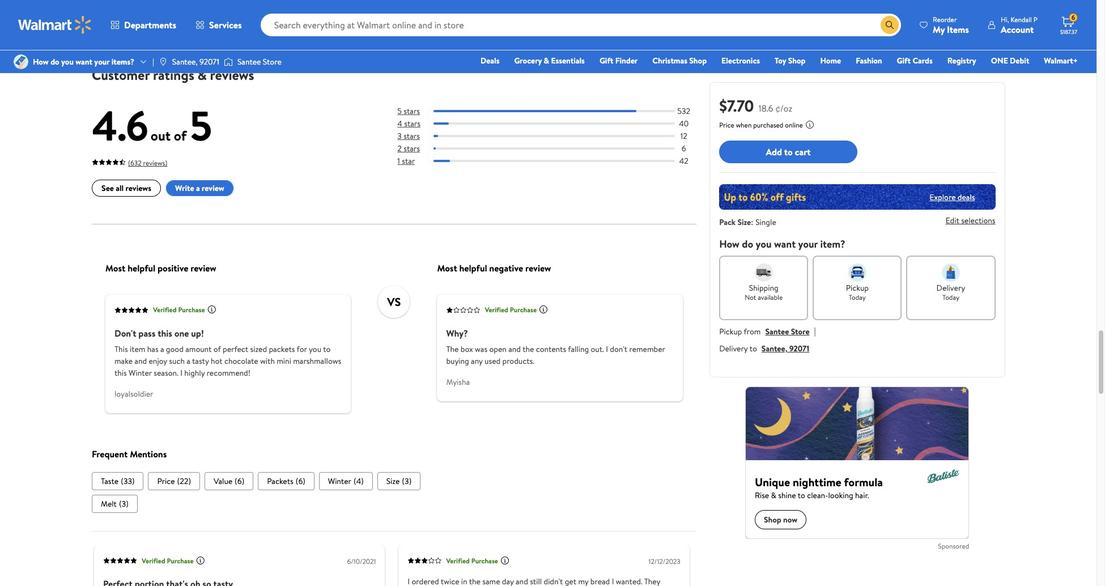 Task type: locate. For each thing, give the bounding box(es) containing it.
0 horizontal spatial store
[[263, 56, 282, 67]]

1 horizontal spatial store
[[792, 326, 810, 337]]

today down intent image for pickup
[[849, 293, 867, 302]]

and
[[509, 343, 521, 355], [134, 355, 147, 367]]

how down walmart image
[[33, 56, 49, 67]]

6/10/2021
[[347, 557, 376, 566]]

i right out.
[[606, 343, 608, 355]]

1 vertical spatial you
[[756, 237, 772, 251]]

1 horizontal spatial do
[[743, 237, 754, 251]]

1 horizontal spatial shop
[[789, 55, 806, 66]]

4 progress bar from the top
[[434, 147, 675, 150]]

reviews
[[210, 65, 254, 84], [125, 183, 151, 194]]

sized
[[250, 343, 267, 355]]

santee down services at the left top of the page
[[238, 56, 261, 67]]

6 for 6 $187.37
[[1072, 13, 1076, 22]]

pickup down intent image for pickup
[[847, 282, 869, 294]]

4 for 4 stars
[[397, 118, 402, 129]]

price left the when
[[720, 120, 735, 130]]

single
[[756, 217, 777, 228]]

add to cart
[[766, 146, 811, 158]]

1 up santee store
[[281, 11, 284, 21]]

stars right 3 at top left
[[404, 130, 420, 142]]

pickup from santee store | delivery to santee, 92071
[[720, 325, 817, 354]]

do down pack size : single
[[743, 237, 754, 251]]

1 horizontal spatial and
[[509, 343, 521, 355]]

1 vertical spatial size
[[386, 476, 400, 487]]

0 horizontal spatial gift
[[600, 55, 614, 66]]

& right grocery
[[544, 55, 550, 66]]

 image left santee store
[[224, 56, 233, 67]]

gift left cards
[[898, 55, 911, 66]]

you down walmart image
[[61, 56, 74, 67]]

list containing taste
[[92, 472, 697, 490]]

i
[[606, 343, 608, 355], [180, 367, 182, 378]]

frequent mentions
[[92, 448, 167, 460]]

christmas shop
[[653, 55, 707, 66]]

1 horizontal spatial pickup
[[847, 282, 869, 294]]

2 horizontal spatial to
[[785, 146, 793, 158]]

1 vertical spatial santee
[[766, 326, 790, 337]]

3
[[397, 130, 402, 142]]

santee
[[238, 56, 261, 67], [766, 326, 790, 337]]

items?
[[112, 56, 134, 67]]

 image
[[159, 57, 168, 66]]

92071 inside pickup from santee store | delivery to santee, 92071
[[790, 343, 810, 354]]

winter left (4)
[[328, 476, 351, 487]]

0 horizontal spatial to
[[323, 343, 331, 355]]

5 up 4 stars
[[397, 105, 402, 117]]

to down "from"
[[750, 343, 758, 354]]

progress bar for 40
[[434, 122, 675, 125]]

0 horizontal spatial and
[[134, 355, 147, 367]]

0 vertical spatial price
[[720, 120, 735, 130]]

1 horizontal spatial delivery
[[937, 282, 966, 294]]

reviews down services at the left top of the page
[[210, 65, 254, 84]]

write a review link
[[165, 180, 234, 197]]

don't pass this one up! this item has a good amount of perfect sized packets for you to make and enjoy such a tasty hot chocolate with mini marshmallows this winter season.  i highly recommend!
[[114, 327, 341, 378]]

0 horizontal spatial pickup
[[720, 326, 743, 337]]

0 vertical spatial size
[[738, 217, 752, 228]]

1 horizontal spatial (3)
[[402, 476, 412, 487]]

0 vertical spatial do
[[51, 56, 59, 67]]

you down single
[[756, 237, 772, 251]]

2 progress bar from the top
[[434, 122, 675, 125]]

& right the ratings
[[197, 65, 207, 84]]

walmart+
[[1045, 55, 1079, 66]]

4
[[433, 11, 437, 21], [397, 118, 402, 129]]

6 $187.37
[[1061, 13, 1078, 36]]

want down single
[[775, 237, 796, 251]]

to up marshmallows
[[323, 343, 331, 355]]

1 left star
[[397, 155, 400, 167]]

shop right 'christmas'
[[690, 55, 707, 66]]

to
[[785, 146, 793, 158], [750, 343, 758, 354], [323, 343, 331, 355]]

gift cards
[[898, 55, 933, 66]]

list item containing price
[[148, 472, 200, 490]]

most for most helpful positive review
[[105, 262, 125, 274]]

progress bar for 12
[[434, 135, 675, 137]]

1 vertical spatial of
[[213, 343, 221, 355]]

stars for 2 stars
[[404, 143, 420, 154]]

0 horizontal spatial i
[[180, 367, 182, 378]]

0 horizontal spatial (6)
[[235, 476, 244, 487]]

2 (6) from the left
[[296, 476, 305, 487]]

today down intent image for delivery
[[943, 293, 960, 302]]

santee,
[[172, 56, 198, 67], [762, 343, 788, 354]]

search icon image
[[886, 20, 895, 29]]

1 vertical spatial delivery
[[720, 343, 748, 354]]

price left (22)
[[157, 476, 175, 487]]

toy shop
[[775, 55, 806, 66]]

your for item?
[[799, 237, 819, 251]]

make
[[114, 355, 132, 367]]

1 most from the left
[[105, 262, 125, 274]]

reorder
[[934, 14, 958, 24]]

want for items?
[[76, 56, 92, 67]]

0 horizontal spatial 4
[[397, 118, 402, 129]]

customer ratings & reviews
[[92, 65, 254, 84]]

stars up 4 stars
[[404, 105, 420, 117]]

see
[[101, 183, 114, 194]]

list item containing winter
[[319, 472, 373, 490]]

(6) right value
[[235, 476, 244, 487]]

size
[[738, 217, 752, 228], [386, 476, 400, 487]]

(6)
[[235, 476, 244, 487], [296, 476, 305, 487]]

3 progress bar from the top
[[434, 135, 675, 137]]

2 most from the left
[[437, 262, 457, 274]]

gift left finder
[[600, 55, 614, 66]]

1 helpful from the left
[[127, 262, 155, 274]]

stars down "5 stars"
[[404, 118, 421, 129]]

helpful left "negative"
[[459, 262, 487, 274]]

1 vertical spatial |
[[815, 325, 817, 337]]

verified purchase
[[153, 305, 205, 315], [485, 305, 537, 315], [142, 556, 193, 566], [446, 556, 498, 566]]

this down make
[[114, 367, 127, 378]]

of up hot
[[213, 343, 221, 355]]

any
[[471, 355, 483, 367]]

1 progress bar from the top
[[434, 110, 675, 112]]

2 vertical spatial you
[[309, 343, 321, 355]]

size right pack
[[738, 217, 752, 228]]

santee store button
[[766, 326, 810, 337]]

of right out
[[174, 126, 186, 145]]

price for price (22)
[[157, 476, 175, 487]]

fashion link
[[851, 54, 888, 67]]

2 horizontal spatial you
[[756, 237, 772, 251]]

product group
[[94, 0, 229, 56], [245, 0, 380, 46], [396, 0, 532, 46]]

1 horizontal spatial i
[[606, 343, 608, 355]]

up to sixty percent off deals. shop now. image
[[720, 184, 996, 210]]

1 vertical spatial do
[[743, 237, 754, 251]]

explore deals link
[[926, 187, 980, 207]]

0 horizontal spatial your
[[94, 56, 110, 67]]

you up marshmallows
[[309, 343, 321, 355]]

0 horizontal spatial shop
[[690, 55, 707, 66]]

0 horizontal spatial want
[[76, 56, 92, 67]]

0 horizontal spatial santee,
[[172, 56, 198, 67]]

1 vertical spatial want
[[775, 237, 796, 251]]

a right write
[[196, 183, 200, 194]]

to left cart
[[785, 146, 793, 158]]

for
[[297, 343, 307, 355]]

tasty
[[192, 355, 209, 367]]

list item containing taste
[[92, 472, 143, 490]]

a right has
[[160, 343, 164, 355]]

to inside don't pass this one up! this item has a good amount of perfect sized packets for you to make and enjoy such a tasty hot chocolate with mini marshmallows this winter season.  i highly recommend!
[[323, 343, 331, 355]]

reviews)
[[143, 158, 167, 168]]

stars right 2
[[404, 143, 420, 154]]

delivery down "from"
[[720, 343, 748, 354]]

1 vertical spatial 6
[[682, 143, 686, 154]]

6 inside '6 $187.37'
[[1072, 13, 1076, 22]]

1 horizontal spatial (6)
[[296, 476, 305, 487]]

1 today from the left
[[849, 293, 867, 302]]

1 horizontal spatial gift
[[898, 55, 911, 66]]

review right "negative"
[[525, 262, 551, 274]]

was
[[475, 343, 488, 355]]

review for most helpful positive review
[[190, 262, 216, 274]]

sponsored
[[939, 542, 970, 551]]

| right santee store button
[[815, 325, 817, 337]]

12/12/2023
[[649, 557, 681, 566]]

a right such
[[186, 355, 190, 367]]

1 horizontal spatial today
[[943, 293, 960, 302]]

size right (4)
[[386, 476, 400, 487]]

1 vertical spatial santee,
[[762, 343, 788, 354]]

0 horizontal spatial size
[[386, 476, 400, 487]]

0 horizontal spatial reviews
[[125, 183, 151, 194]]

list item containing value
[[204, 472, 253, 490]]

perfect
[[223, 343, 248, 355]]

home link
[[816, 54, 847, 67]]

1 gift from the left
[[600, 55, 614, 66]]

available
[[758, 293, 783, 302]]

your left items?
[[94, 56, 110, 67]]

1 horizontal spatial you
[[309, 343, 321, 355]]

santee, down services dropdown button
[[172, 56, 198, 67]]

electronics
[[722, 55, 761, 66]]

not
[[745, 293, 757, 302]]

most for most helpful negative review
[[437, 262, 457, 274]]

0 vertical spatial i
[[606, 343, 608, 355]]

2 shop from the left
[[789, 55, 806, 66]]

 image down walmart image
[[14, 54, 28, 69]]

pickup for pickup today
[[847, 282, 869, 294]]

1 vertical spatial 4
[[397, 118, 402, 129]]

0 vertical spatial pickup
[[847, 282, 869, 294]]

2 horizontal spatial product group
[[396, 0, 532, 46]]

0 vertical spatial 4
[[433, 11, 437, 21]]

0 horizontal spatial helpful
[[127, 262, 155, 274]]

4 stars
[[397, 118, 421, 129]]

gift cards link
[[892, 54, 938, 67]]

2 gift from the left
[[898, 55, 911, 66]]

size (3)
[[386, 476, 412, 487]]

price for price when purchased online
[[720, 120, 735, 130]]

1 horizontal spatial |
[[815, 325, 817, 337]]

intent image for pickup image
[[849, 264, 867, 282]]

(3) right (4)
[[402, 476, 412, 487]]

you inside don't pass this one up! this item has a good amount of perfect sized packets for you to make and enjoy such a tasty hot chocolate with mini marshmallows this winter season.  i highly recommend!
[[309, 343, 321, 355]]

edit selections
[[946, 215, 996, 226]]

2 helpful from the left
[[459, 262, 487, 274]]

1 (6) from the left
[[235, 476, 244, 487]]

pickup today
[[847, 282, 869, 302]]

0 horizontal spatial you
[[61, 56, 74, 67]]

(632
[[128, 158, 141, 168]]

shipping
[[568, 17, 592, 26], [114, 29, 138, 39], [265, 29, 290, 39], [416, 29, 441, 39]]

reviews right all
[[125, 183, 151, 194]]

0 horizontal spatial do
[[51, 56, 59, 67]]

0 vertical spatial (3)
[[402, 476, 412, 487]]

1 horizontal spatial your
[[799, 237, 819, 251]]

helpful left "positive"
[[127, 262, 155, 274]]

verified
[[153, 305, 176, 315], [485, 305, 508, 315], [142, 556, 165, 566], [446, 556, 470, 566]]

grocery
[[515, 55, 542, 66]]

1 up items?
[[130, 11, 132, 21]]

1 vertical spatial price
[[157, 476, 175, 487]]

add to cart button
[[720, 141, 858, 163]]

2-
[[550, 17, 556, 26], [96, 29, 102, 39], [247, 29, 254, 39], [399, 29, 405, 39]]

1 horizontal spatial to
[[750, 343, 758, 354]]

1 horizontal spatial santee
[[766, 326, 790, 337]]

list item containing melt
[[92, 495, 137, 513]]

0 horizontal spatial price
[[157, 476, 175, 487]]

value
[[214, 476, 232, 487]]

 image
[[14, 54, 28, 69], [224, 56, 233, 67]]

stars
[[404, 105, 420, 117], [404, 118, 421, 129], [404, 130, 420, 142], [404, 143, 420, 154]]

0 horizontal spatial 6
[[682, 143, 686, 154]]

92071 down santee store button
[[790, 343, 810, 354]]

$7.70
[[720, 95, 755, 117]]

this left "one"
[[157, 327, 172, 339]]

1 horizontal spatial 92071
[[790, 343, 810, 354]]

(3) right melt on the left of the page
[[119, 498, 128, 510]]

1 horizontal spatial winter
[[328, 476, 351, 487]]

1 vertical spatial a
[[160, 343, 164, 355]]

2-day shipping
[[550, 17, 592, 26], [96, 29, 138, 39], [247, 29, 290, 39], [399, 29, 441, 39]]

when
[[737, 120, 752, 130]]

1 vertical spatial winter
[[328, 476, 351, 487]]

most
[[105, 262, 125, 274], [437, 262, 457, 274]]

1 horizontal spatial how
[[720, 237, 740, 251]]

1 vertical spatial i
[[180, 367, 182, 378]]

0 vertical spatial winter
[[129, 367, 152, 378]]

0 vertical spatial of
[[174, 126, 186, 145]]

(3) for size (3)
[[402, 476, 412, 487]]

i down such
[[180, 367, 182, 378]]

2 product group from the left
[[245, 0, 380, 46]]

2 vertical spatial a
[[186, 355, 190, 367]]

6 up 42
[[682, 143, 686, 154]]

0 horizontal spatial 1
[[130, 11, 132, 21]]

0 vertical spatial |
[[153, 56, 154, 67]]

want for item?
[[775, 237, 796, 251]]

3 product group from the left
[[396, 0, 532, 46]]

do for how do you want your item?
[[743, 237, 754, 251]]

5 right out
[[190, 97, 212, 153]]

your left the item?
[[799, 237, 819, 251]]

you for how do you want your item?
[[756, 237, 772, 251]]

shop right toy
[[789, 55, 806, 66]]

1 horizontal spatial helpful
[[459, 262, 487, 274]]

review right "positive"
[[190, 262, 216, 274]]

add
[[766, 146, 783, 158]]

1 product group from the left
[[94, 0, 229, 56]]

1 horizontal spatial want
[[775, 237, 796, 251]]

92071 down services dropdown button
[[200, 56, 219, 67]]

list item containing size
[[377, 472, 421, 490]]

1 horizontal spatial of
[[213, 343, 221, 355]]

want left items?
[[76, 56, 92, 67]]

6 up $187.37
[[1072, 13, 1076, 22]]

of inside don't pass this one up! this item has a good amount of perfect sized packets for you to make and enjoy such a tasty hot chocolate with mini marshmallows this winter season.  i highly recommend!
[[213, 343, 221, 355]]

1 vertical spatial and
[[134, 355, 147, 367]]

0 horizontal spatial most
[[105, 262, 125, 274]]

shop
[[690, 55, 707, 66], [789, 55, 806, 66]]

today inside delivery today
[[943, 293, 960, 302]]

taste (33)
[[101, 476, 134, 487]]

(33)
[[121, 476, 134, 487]]

and down item at left bottom
[[134, 355, 147, 367]]

1 vertical spatial store
[[792, 326, 810, 337]]

my
[[934, 23, 946, 35]]

grocery & essentials link
[[510, 54, 590, 67]]

today inside the pickup today
[[849, 293, 867, 302]]

0 vertical spatial reviews
[[210, 65, 254, 84]]

how do you want your items?
[[33, 56, 134, 67]]

1 shop from the left
[[690, 55, 707, 66]]

your
[[94, 56, 110, 67], [799, 237, 819, 251]]

santee, down santee store button
[[762, 343, 788, 354]]

and up the products. on the left bottom of the page
[[509, 343, 521, 355]]

5 progress bar from the top
[[434, 160, 675, 162]]

to inside pickup from santee store | delivery to santee, 92071
[[750, 343, 758, 354]]

most helpful positive review
[[105, 262, 216, 274]]

0 horizontal spatial today
[[849, 293, 867, 302]]

list
[[92, 472, 697, 490]]

reorder my items
[[934, 14, 970, 35]]

winter (4)
[[328, 476, 364, 487]]

walmart image
[[18, 16, 92, 34]]

your for items?
[[94, 56, 110, 67]]

negative
[[489, 262, 523, 274]]

progress bar
[[434, 110, 675, 112], [434, 122, 675, 125], [434, 135, 675, 137], [434, 147, 675, 150], [434, 160, 675, 162]]

stars for 5 stars
[[404, 105, 420, 117]]

| right items?
[[153, 56, 154, 67]]

(6) right packets
[[296, 476, 305, 487]]

with
[[260, 355, 275, 367]]

1 horizontal spatial product group
[[245, 0, 380, 46]]

0 vertical spatial a
[[196, 183, 200, 194]]

review for most helpful negative review
[[525, 262, 551, 274]]

how do you want your item?
[[720, 237, 846, 251]]

(6) for packets (6)
[[296, 476, 305, 487]]

delivery down intent image for delivery
[[937, 282, 966, 294]]

one
[[992, 55, 1009, 66]]

0 vertical spatial and
[[509, 343, 521, 355]]

pickup left "from"
[[720, 326, 743, 337]]

1 horizontal spatial this
[[157, 327, 172, 339]]

0 horizontal spatial 92071
[[200, 56, 219, 67]]

2 today from the left
[[943, 293, 960, 302]]

why?
[[446, 327, 468, 339]]

intent image for shipping image
[[755, 264, 773, 282]]

0 vertical spatial want
[[76, 56, 92, 67]]

explore deals
[[930, 191, 976, 203]]

progress bar for 532
[[434, 110, 675, 112]]

santee up santee, 92071 button
[[766, 326, 790, 337]]

list item
[[92, 472, 143, 490], [148, 472, 200, 490], [204, 472, 253, 490], [258, 472, 314, 490], [319, 472, 373, 490], [377, 472, 421, 490], [92, 495, 137, 513]]

do down walmart image
[[51, 56, 59, 67]]

cards
[[913, 55, 933, 66]]

verified purchase information image
[[207, 305, 216, 314], [539, 305, 548, 314], [196, 556, 205, 565], [501, 556, 510, 565]]

1 vertical spatial (3)
[[119, 498, 128, 510]]

0 horizontal spatial  image
[[14, 54, 28, 69]]

remember
[[630, 343, 665, 355]]

0 vertical spatial how
[[33, 56, 49, 67]]

christmas
[[653, 55, 688, 66]]

winter down make
[[129, 367, 152, 378]]

open
[[489, 343, 507, 355]]

pickup inside pickup from santee store | delivery to santee, 92071
[[720, 326, 743, 337]]

how down pack
[[720, 237, 740, 251]]

shop for toy shop
[[789, 55, 806, 66]]



Task type: describe. For each thing, give the bounding box(es) containing it.
3 stars
[[397, 130, 420, 142]]

online
[[786, 120, 804, 130]]

today for pickup
[[849, 293, 867, 302]]

deals
[[481, 55, 500, 66]]

frequent
[[92, 448, 128, 460]]

2 horizontal spatial 1
[[397, 155, 400, 167]]

1 horizontal spatial &
[[544, 55, 550, 66]]

0 horizontal spatial santee
[[238, 56, 261, 67]]

home
[[821, 55, 842, 66]]

packets
[[267, 476, 293, 487]]

helpful for positive
[[127, 262, 155, 274]]

1 horizontal spatial size
[[738, 217, 752, 228]]

legal information image
[[806, 120, 815, 129]]

 image for santee store
[[224, 56, 233, 67]]

to inside "button"
[[785, 146, 793, 158]]

enjoy
[[149, 355, 167, 367]]

Search search field
[[261, 14, 902, 36]]

explore
[[930, 191, 957, 203]]

myisha
[[446, 376, 470, 388]]

progress bar for 42
[[434, 160, 675, 162]]

intent image for delivery image
[[943, 264, 961, 282]]

out.
[[591, 343, 604, 355]]

shipping
[[750, 282, 779, 294]]

0 vertical spatial 92071
[[200, 56, 219, 67]]

1 horizontal spatial reviews
[[210, 65, 254, 84]]

today for delivery
[[943, 293, 960, 302]]

deals link
[[476, 54, 505, 67]]

most helpful negative review
[[437, 262, 551, 274]]

you for how do you want your items?
[[61, 56, 74, 67]]

why? the box was open and the contents falling out. i don't remember buying any used products.
[[446, 327, 665, 367]]

hi,
[[1002, 14, 1010, 24]]

0 vertical spatial delivery
[[937, 282, 966, 294]]

gift for gift finder
[[600, 55, 614, 66]]

1 horizontal spatial 1
[[281, 11, 284, 21]]

gift for gift cards
[[898, 55, 911, 66]]

532
[[678, 105, 691, 117]]

buying
[[446, 355, 469, 367]]

edit selections button
[[946, 215, 996, 226]]

(4)
[[354, 476, 364, 487]]

see all reviews
[[101, 183, 151, 194]]

0 horizontal spatial 5
[[190, 97, 212, 153]]

¢/oz
[[776, 102, 793, 115]]

santee inside pickup from santee store | delivery to santee, 92071
[[766, 326, 790, 337]]

pack size : single
[[720, 217, 777, 228]]

do for how do you want your items?
[[51, 56, 59, 67]]

and inside don't pass this one up! this item has a good amount of perfect sized packets for you to make and enjoy such a tasty hot chocolate with mini marshmallows this winter season.  i highly recommend!
[[134, 355, 147, 367]]

$7.70 18.6 ¢/oz
[[720, 95, 793, 117]]

hot
[[211, 355, 222, 367]]

falling
[[568, 343, 589, 355]]

Walmart Site-Wide search field
[[261, 14, 902, 36]]

2 horizontal spatial a
[[196, 183, 200, 194]]

registry link
[[943, 54, 982, 67]]

i inside don't pass this one up! this item has a good amount of perfect sized packets for you to make and enjoy such a tasty hot chocolate with mini marshmallows this winter season.  i highly recommend!
[[180, 367, 182, 378]]

18.6
[[759, 102, 774, 115]]

how for how do you want your items?
[[33, 56, 49, 67]]

4.6
[[92, 97, 148, 153]]

12
[[681, 130, 687, 142]]

has
[[147, 343, 158, 355]]

and inside why? the box was open and the contents falling out. i don't remember buying any used products.
[[509, 343, 521, 355]]

this
[[114, 343, 128, 355]]

debit
[[1011, 55, 1030, 66]]

1 horizontal spatial a
[[186, 355, 190, 367]]

item?
[[821, 237, 846, 251]]

shop for christmas shop
[[690, 55, 707, 66]]

pickup for pickup from santee store | delivery to santee, 92071
[[720, 326, 743, 337]]

price (22)
[[157, 476, 191, 487]]

fashion
[[857, 55, 883, 66]]

taste
[[101, 476, 118, 487]]

42
[[680, 155, 689, 167]]

review right write
[[202, 183, 224, 194]]

account
[[1002, 23, 1035, 35]]

of inside 4.6 out of 5
[[174, 126, 186, 145]]

4 for 4
[[433, 11, 437, 21]]

0 vertical spatial store
[[263, 56, 282, 67]]

santee, inside pickup from santee store | delivery to santee, 92071
[[762, 343, 788, 354]]

(6) for value (6)
[[235, 476, 244, 487]]

toy shop link
[[770, 54, 811, 67]]

toy
[[775, 55, 787, 66]]

marshmallows
[[293, 355, 341, 367]]

vs
[[387, 294, 401, 310]]

one debit
[[992, 55, 1030, 66]]

registry
[[948, 55, 977, 66]]

walmart+ link
[[1040, 54, 1084, 67]]

helpful for negative
[[459, 262, 487, 274]]

 image for how do you want your items?
[[14, 54, 28, 69]]

40
[[679, 118, 689, 129]]

all
[[116, 183, 123, 194]]

electronics link
[[717, 54, 766, 67]]

list item containing packets
[[258, 472, 314, 490]]

delivery inside pickup from santee store | delivery to santee, 92071
[[720, 343, 748, 354]]

deals
[[958, 191, 976, 203]]

winter inside don't pass this one up! this item has a good amount of perfect sized packets for you to make and enjoy such a tasty hot chocolate with mini marshmallows this winter season.  i highly recommend!
[[129, 367, 152, 378]]

don't
[[610, 343, 628, 355]]

0 vertical spatial santee,
[[172, 56, 198, 67]]

cart
[[795, 146, 811, 158]]

pass
[[138, 327, 155, 339]]

packets
[[269, 343, 295, 355]]

chocolate
[[224, 355, 258, 367]]

1 star
[[397, 155, 415, 167]]

ratings
[[153, 65, 194, 84]]

progress bar for 6
[[434, 147, 675, 150]]

(3) for melt (3)
[[119, 498, 128, 510]]

0 horizontal spatial |
[[153, 56, 154, 67]]

amount
[[185, 343, 211, 355]]

recommend!
[[207, 367, 250, 378]]

from
[[744, 326, 761, 337]]

0 horizontal spatial &
[[197, 65, 207, 84]]

| inside pickup from santee store | delivery to santee, 92071
[[815, 325, 817, 337]]

box
[[461, 343, 473, 355]]

edit
[[946, 215, 960, 226]]

store inside pickup from santee store | delivery to santee, 92071
[[792, 326, 810, 337]]

1 vertical spatial reviews
[[125, 183, 151, 194]]

positive
[[157, 262, 188, 274]]

used
[[485, 355, 501, 367]]

good
[[166, 343, 183, 355]]

stars for 3 stars
[[404, 130, 420, 142]]

departments button
[[101, 11, 186, 39]]

product group containing 4
[[396, 0, 532, 46]]

price when purchased online
[[720, 120, 804, 130]]

delivery today
[[937, 282, 966, 302]]

contents
[[536, 343, 566, 355]]

stars for 4 stars
[[404, 118, 421, 129]]

0 horizontal spatial this
[[114, 367, 127, 378]]

products.
[[503, 355, 535, 367]]

0 vertical spatial this
[[157, 327, 172, 339]]

how for how do you want your item?
[[720, 237, 740, 251]]

0 horizontal spatial a
[[160, 343, 164, 355]]

(632 reviews)
[[128, 158, 167, 168]]

item
[[130, 343, 145, 355]]

i inside why? the box was open and the contents falling out. i don't remember buying any used products.
[[606, 343, 608, 355]]

1 horizontal spatial 5
[[397, 105, 402, 117]]

p
[[1034, 14, 1038, 24]]

6 for 6
[[682, 143, 686, 154]]

mini
[[277, 355, 291, 367]]

(632 reviews) link
[[92, 156, 167, 168]]



Task type: vqa. For each thing, say whether or not it's contained in the screenshot.
4.6 out of 5
yes



